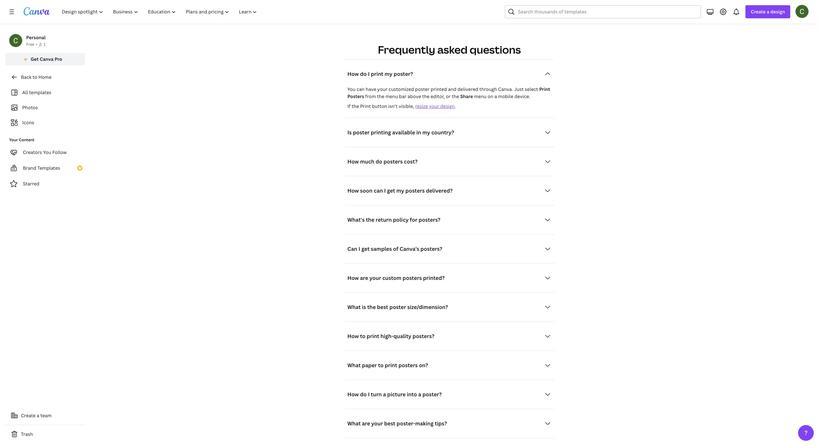 Task type: describe. For each thing, give the bounding box(es) containing it.
i inside how do i print my poster? 'dropdown button'
[[368, 70, 370, 78]]

free •
[[26, 42, 37, 47]]

print for to
[[385, 362, 398, 369]]

customized
[[389, 86, 414, 92]]

a inside create a design 'dropdown button'
[[767, 9, 770, 15]]

how for how much do posters cost?
[[348, 158, 359, 165]]

how for how are your custom posters printed?
[[348, 275, 359, 282]]

your content
[[9, 137, 34, 143]]

your left custom on the bottom left of the page
[[370, 275, 381, 282]]

2 menu from the left
[[474, 93, 487, 100]]

posters? for what's the return policy for posters?
[[419, 216, 441, 224]]

1 vertical spatial design
[[441, 103, 455, 109]]

.
[[455, 103, 456, 109]]

trash link
[[5, 428, 85, 441]]

canva
[[40, 56, 54, 62]]

for
[[410, 216, 418, 224]]

get
[[31, 56, 39, 62]]

soon
[[360, 187, 373, 194]]

all
[[22, 89, 28, 96]]

1 vertical spatial do
[[376, 158, 383, 165]]

creators you follow
[[23, 149, 67, 155]]

can i get samples of canva's posters? button
[[345, 243, 554, 256]]

back to home link
[[5, 71, 85, 84]]

what's the return policy for posters? button
[[345, 213, 554, 227]]

how for how do i print my poster?
[[348, 70, 359, 78]]

device.
[[515, 93, 530, 100]]

i inside 'how do i turn a picture into a poster?' dropdown button
[[368, 391, 370, 398]]

from
[[365, 93, 376, 100]]

your down "editor,"
[[429, 103, 439, 109]]

christina overa image
[[796, 5, 809, 18]]

2 horizontal spatial poster
[[415, 86, 430, 92]]

0 vertical spatial can
[[357, 86, 365, 92]]

on?
[[419, 362, 428, 369]]

brand templates link
[[5, 162, 85, 175]]

return
[[376, 216, 392, 224]]

you can have your customized poster printed and delivered through canva. just select
[[348, 86, 538, 92]]

Search search field
[[518, 6, 697, 18]]

templates
[[29, 89, 51, 96]]

0 horizontal spatial print
[[360, 103, 371, 109]]

delivered
[[458, 86, 479, 92]]

what's
[[348, 216, 365, 224]]

brand templates
[[23, 165, 60, 171]]

just
[[515, 86, 524, 92]]

is poster printing available in my country? button
[[345, 126, 554, 139]]

the right or
[[452, 93, 459, 100]]

posters left on?
[[399, 362, 418, 369]]

from the menu bar above the editor, or the share menu on a mobile device.
[[364, 93, 530, 100]]

paper
[[362, 362, 377, 369]]

your
[[9, 137, 18, 143]]

picture
[[387, 391, 406, 398]]

design inside 'dropdown button'
[[771, 9, 786, 15]]

cost?
[[404, 158, 418, 165]]

to for back
[[33, 74, 37, 80]]

trash
[[21, 431, 33, 437]]

delivered?
[[426, 187, 453, 194]]

quality
[[394, 333, 412, 340]]

i inside can i get samples of canva's posters? dropdown button
[[359, 245, 360, 253]]

share
[[460, 93, 473, 100]]

posters
[[348, 93, 364, 100]]

my for available
[[423, 129, 430, 136]]

your right have
[[378, 86, 388, 92]]

your left poster-
[[372, 420, 383, 427]]

can inside dropdown button
[[374, 187, 383, 194]]

do for turn
[[360, 391, 367, 398]]

samples
[[371, 245, 392, 253]]

team
[[40, 413, 52, 419]]

follow
[[52, 149, 67, 155]]

do for print
[[360, 70, 367, 78]]

best for poster
[[377, 304, 388, 311]]

tips?
[[435, 420, 447, 427]]

on
[[488, 93, 494, 100]]

how soon can i get my posters delivered? button
[[345, 184, 554, 197]]

photos link
[[9, 101, 81, 114]]

all templates
[[22, 89, 51, 96]]

back to home
[[21, 74, 52, 80]]

or
[[446, 93, 451, 100]]

1 vertical spatial get
[[362, 245, 370, 253]]

the up resize
[[422, 93, 430, 100]]

1
[[43, 42, 46, 47]]

create for create a team
[[21, 413, 36, 419]]

frequently asked questions
[[378, 43, 521, 57]]

free
[[26, 42, 34, 47]]

1 horizontal spatial you
[[348, 86, 356, 92]]

starred link
[[5, 177, 85, 190]]

icons
[[22, 119, 34, 126]]

pro
[[55, 56, 62, 62]]

personal
[[26, 34, 46, 41]]

canva.
[[498, 86, 513, 92]]

mobile
[[498, 93, 514, 100]]

how soon can i get my posters delivered?
[[348, 187, 453, 194]]

is
[[348, 129, 352, 136]]

available
[[392, 129, 415, 136]]

can
[[348, 245, 358, 253]]

how are your custom posters printed?
[[348, 275, 445, 282]]

content
[[19, 137, 34, 143]]

how for how do i turn a picture into a poster?
[[348, 391, 359, 398]]

2 vertical spatial to
[[378, 362, 384, 369]]

how much do posters cost?
[[348, 158, 418, 165]]

if the print button isn't visible, resize your design .
[[348, 103, 456, 109]]

canva's
[[400, 245, 419, 253]]

to for how
[[360, 333, 366, 340]]

print inside print posters
[[540, 86, 550, 92]]

poster? inside dropdown button
[[423, 391, 442, 398]]

1 menu from the left
[[386, 93, 398, 100]]

can i get samples of canva's posters?
[[348, 245, 443, 253]]

is poster printing available in my country?
[[348, 129, 454, 136]]

i inside how soon can i get my posters delivered? dropdown button
[[384, 187, 386, 194]]

all templates link
[[9, 86, 81, 99]]



Task type: locate. For each thing, give the bounding box(es) containing it.
print right select
[[540, 86, 550, 92]]

posters? right canva's
[[421, 245, 443, 253]]

top level navigation element
[[58, 5, 263, 18]]

print down from
[[360, 103, 371, 109]]

do
[[360, 70, 367, 78], [376, 158, 383, 165], [360, 391, 367, 398]]

0 horizontal spatial design
[[441, 103, 455, 109]]

icons link
[[9, 116, 81, 129]]

1 horizontal spatial can
[[374, 187, 383, 194]]

poster down how are your custom posters printed?
[[390, 304, 406, 311]]

posters? right for
[[419, 216, 441, 224]]

0 horizontal spatial you
[[43, 149, 51, 155]]

posters? right the quality
[[413, 333, 435, 340]]

design
[[771, 9, 786, 15], [441, 103, 455, 109]]

i up have
[[368, 70, 370, 78]]

the up "button"
[[377, 93, 385, 100]]

country?
[[432, 129, 454, 136]]

editor,
[[431, 93, 445, 100]]

do inside 'dropdown button'
[[360, 70, 367, 78]]

you
[[348, 86, 356, 92], [43, 149, 51, 155]]

2 how from the top
[[348, 158, 359, 165]]

back
[[21, 74, 31, 80]]

to right back
[[33, 74, 37, 80]]

1 horizontal spatial to
[[360, 333, 366, 340]]

the inside dropdown button
[[367, 304, 376, 311]]

best right is
[[377, 304, 388, 311]]

1 vertical spatial best
[[384, 420, 396, 427]]

making
[[416, 420, 434, 427]]

questions
[[470, 43, 521, 57]]

button
[[372, 103, 387, 109]]

1 vertical spatial create
[[21, 413, 36, 419]]

how are your custom posters printed? button
[[345, 272, 554, 285]]

brand
[[23, 165, 36, 171]]

to right the paper
[[378, 362, 384, 369]]

get canva pro
[[31, 56, 62, 62]]

poster right is
[[353, 129, 370, 136]]

0 horizontal spatial get
[[362, 245, 370, 253]]

have
[[366, 86, 376, 92]]

print for i
[[371, 70, 384, 78]]

my inside 'dropdown button'
[[385, 70, 393, 78]]

how inside how to print high-quality posters? dropdown button
[[348, 333, 359, 340]]

i right can
[[359, 245, 360, 253]]

0 vertical spatial are
[[360, 275, 368, 282]]

0 vertical spatial posters?
[[419, 216, 441, 224]]

0 horizontal spatial to
[[33, 74, 37, 80]]

print left high-
[[367, 333, 379, 340]]

3 how from the top
[[348, 187, 359, 194]]

isn't
[[389, 103, 398, 109]]

printed
[[431, 86, 447, 92]]

get right soon on the top left of the page
[[387, 187, 395, 194]]

i right soon on the top left of the page
[[384, 187, 386, 194]]

print up have
[[371, 70, 384, 78]]

1 vertical spatial to
[[360, 333, 366, 340]]

1 vertical spatial poster
[[353, 129, 370, 136]]

1 horizontal spatial get
[[387, 187, 395, 194]]

create a team button
[[5, 409, 85, 422]]

0 horizontal spatial my
[[385, 70, 393, 78]]

select
[[525, 86, 538, 92]]

1 horizontal spatial create
[[751, 9, 766, 15]]

2 vertical spatial posters?
[[413, 333, 435, 340]]

posters right custom on the bottom left of the page
[[403, 275, 422, 282]]

how do i print my poster?
[[348, 70, 413, 78]]

1 horizontal spatial poster
[[390, 304, 406, 311]]

get canva pro button
[[5, 53, 85, 65]]

what are your best poster-making tips? button
[[345, 417, 554, 430]]

what for what is the best poster size/dimension?
[[348, 304, 361, 311]]

poster? right into
[[423, 391, 442, 398]]

posters left delivered?
[[406, 187, 425, 194]]

to
[[33, 74, 37, 80], [360, 333, 366, 340], [378, 362, 384, 369]]

print right the paper
[[385, 362, 398, 369]]

3 what from the top
[[348, 420, 361, 427]]

the inside "dropdown button"
[[366, 216, 375, 224]]

best
[[377, 304, 388, 311], [384, 420, 396, 427]]

0 vertical spatial you
[[348, 86, 356, 92]]

how for how soon can i get my posters delivered?
[[348, 187, 359, 194]]

how inside how much do posters cost? dropdown button
[[348, 158, 359, 165]]

the
[[377, 93, 385, 100], [422, 93, 430, 100], [452, 93, 459, 100], [352, 103, 359, 109], [366, 216, 375, 224], [367, 304, 376, 311]]

home
[[38, 74, 52, 80]]

into
[[407, 391, 417, 398]]

are for what
[[362, 420, 370, 427]]

my for i
[[397, 187, 404, 194]]

what for what are your best poster-making tips?
[[348, 420, 361, 427]]

0 vertical spatial to
[[33, 74, 37, 80]]

resize your design link
[[416, 103, 455, 109]]

how do i turn a picture into a poster? button
[[345, 388, 554, 401]]

what paper to print posters on?
[[348, 362, 428, 369]]

how much do posters cost? button
[[345, 155, 554, 168]]

0 vertical spatial what
[[348, 304, 361, 311]]

can right soon on the top left of the page
[[374, 187, 383, 194]]

2 vertical spatial print
[[385, 362, 398, 369]]

how to print high-quality posters? button
[[345, 330, 554, 343]]

create a design button
[[746, 5, 791, 18]]

how inside how do i print my poster? 'dropdown button'
[[348, 70, 359, 78]]

can
[[357, 86, 365, 92], [374, 187, 383, 194]]

how inside how soon can i get my posters delivered? dropdown button
[[348, 187, 359, 194]]

0 vertical spatial poster?
[[394, 70, 413, 78]]

asked
[[438, 43, 468, 57]]

1 vertical spatial my
[[423, 129, 430, 136]]

how inside 'how do i turn a picture into a poster?' dropdown button
[[348, 391, 359, 398]]

poster-
[[397, 420, 416, 427]]

size/dimension?
[[408, 304, 448, 311]]

posters?
[[419, 216, 441, 224], [421, 245, 443, 253], [413, 333, 435, 340]]

how for how to print high-quality posters?
[[348, 333, 359, 340]]

6 how from the top
[[348, 391, 359, 398]]

print
[[540, 86, 550, 92], [360, 103, 371, 109]]

2 vertical spatial do
[[360, 391, 367, 398]]

you left follow
[[43, 149, 51, 155]]

0 horizontal spatial create
[[21, 413, 36, 419]]

0 vertical spatial create
[[751, 9, 766, 15]]

0 vertical spatial poster
[[415, 86, 430, 92]]

do right 'much'
[[376, 158, 383, 165]]

2 horizontal spatial my
[[423, 129, 430, 136]]

the right is
[[367, 304, 376, 311]]

5 how from the top
[[348, 333, 359, 340]]

photos
[[22, 104, 38, 111]]

creators you follow link
[[5, 146, 85, 159]]

0 vertical spatial print
[[371, 70, 384, 78]]

best for poster-
[[384, 420, 396, 427]]

1 vertical spatial you
[[43, 149, 51, 155]]

visible,
[[399, 103, 414, 109]]

2 horizontal spatial to
[[378, 362, 384, 369]]

best left poster-
[[384, 420, 396, 427]]

your
[[378, 86, 388, 92], [429, 103, 439, 109], [370, 275, 381, 282], [372, 420, 383, 427]]

you up posters
[[348, 86, 356, 92]]

frequently
[[378, 43, 436, 57]]

posters
[[384, 158, 403, 165], [406, 187, 425, 194], [403, 275, 422, 282], [399, 362, 418, 369]]

1 how from the top
[[348, 70, 359, 78]]

create a team
[[21, 413, 52, 419]]

the left return
[[366, 216, 375, 224]]

4 how from the top
[[348, 275, 359, 282]]

through
[[480, 86, 497, 92]]

posters? for how to print high-quality posters?
[[413, 333, 435, 340]]

1 horizontal spatial print
[[540, 86, 550, 92]]

above
[[408, 93, 421, 100]]

1 vertical spatial can
[[374, 187, 383, 194]]

create for create a design
[[751, 9, 766, 15]]

what is the best poster size/dimension? button
[[345, 301, 554, 314]]

poster? up 'customized'
[[394, 70, 413, 78]]

a inside create a team button
[[37, 413, 39, 419]]

do up have
[[360, 70, 367, 78]]

get right can
[[362, 245, 370, 253]]

of
[[393, 245, 399, 253]]

1 vertical spatial print
[[367, 333, 379, 340]]

the right if
[[352, 103, 359, 109]]

how inside how are your custom posters printed? dropdown button
[[348, 275, 359, 282]]

create inside button
[[21, 413, 36, 419]]

design down from the menu bar above the editor, or the share menu on a mobile device.
[[441, 103, 455, 109]]

my up 'customized'
[[385, 70, 393, 78]]

posters? inside "dropdown button"
[[419, 216, 441, 224]]

is
[[362, 304, 366, 311]]

2 what from the top
[[348, 362, 361, 369]]

1 vertical spatial posters?
[[421, 245, 443, 253]]

1 horizontal spatial my
[[397, 187, 404, 194]]

what paper to print posters on? button
[[345, 359, 554, 372]]

0 horizontal spatial can
[[357, 86, 365, 92]]

design left christina overa image at the top
[[771, 9, 786, 15]]

posters left cost?
[[384, 158, 403, 165]]

are for how
[[360, 275, 368, 282]]

printed?
[[423, 275, 445, 282]]

1 vertical spatial print
[[360, 103, 371, 109]]

1 vertical spatial are
[[362, 420, 370, 427]]

bar
[[399, 93, 407, 100]]

0 vertical spatial design
[[771, 9, 786, 15]]

1 vertical spatial poster?
[[423, 391, 442, 398]]

a
[[767, 9, 770, 15], [495, 93, 497, 100], [383, 391, 386, 398], [419, 391, 421, 398], [37, 413, 39, 419]]

poster? inside 'dropdown button'
[[394, 70, 413, 78]]

create inside 'dropdown button'
[[751, 9, 766, 15]]

menu up isn't
[[386, 93, 398, 100]]

0 vertical spatial my
[[385, 70, 393, 78]]

if
[[348, 103, 351, 109]]

1 horizontal spatial menu
[[474, 93, 487, 100]]

what for what paper to print posters on?
[[348, 362, 361, 369]]

create
[[751, 9, 766, 15], [21, 413, 36, 419]]

custom
[[383, 275, 402, 282]]

1 vertical spatial what
[[348, 362, 361, 369]]

policy
[[393, 216, 409, 224]]

i left turn
[[368, 391, 370, 398]]

menu left "on"
[[474, 93, 487, 100]]

my up policy
[[397, 187, 404, 194]]

get
[[387, 187, 395, 194], [362, 245, 370, 253]]

0 vertical spatial do
[[360, 70, 367, 78]]

printing
[[371, 129, 391, 136]]

•
[[36, 42, 37, 47]]

can up posters
[[357, 86, 365, 92]]

2 vertical spatial poster
[[390, 304, 406, 311]]

creators
[[23, 149, 42, 155]]

0 horizontal spatial menu
[[386, 93, 398, 100]]

in
[[417, 129, 421, 136]]

0 vertical spatial print
[[540, 86, 550, 92]]

None search field
[[505, 5, 702, 18]]

0 vertical spatial get
[[387, 187, 395, 194]]

poster up above at the top of page
[[415, 86, 430, 92]]

print inside 'dropdown button'
[[371, 70, 384, 78]]

menu
[[386, 93, 398, 100], [474, 93, 487, 100]]

0 vertical spatial best
[[377, 304, 388, 311]]

0 horizontal spatial poster
[[353, 129, 370, 136]]

2 vertical spatial my
[[397, 187, 404, 194]]

to left high-
[[360, 333, 366, 340]]

what's the return policy for posters?
[[348, 216, 441, 224]]

my right the in
[[423, 129, 430, 136]]

1 horizontal spatial poster?
[[423, 391, 442, 398]]

1 what from the top
[[348, 304, 361, 311]]

1 horizontal spatial design
[[771, 9, 786, 15]]

how
[[348, 70, 359, 78], [348, 158, 359, 165], [348, 187, 359, 194], [348, 275, 359, 282], [348, 333, 359, 340], [348, 391, 359, 398]]

0 horizontal spatial poster?
[[394, 70, 413, 78]]

how to print high-quality posters?
[[348, 333, 435, 340]]

do left turn
[[360, 391, 367, 398]]

i
[[368, 70, 370, 78], [384, 187, 386, 194], [359, 245, 360, 253], [368, 391, 370, 398]]

templates
[[37, 165, 60, 171]]

are
[[360, 275, 368, 282], [362, 420, 370, 427]]

2 vertical spatial what
[[348, 420, 361, 427]]



Task type: vqa. For each thing, say whether or not it's contained in the screenshot.
"What's the return policy for posters?"
yes



